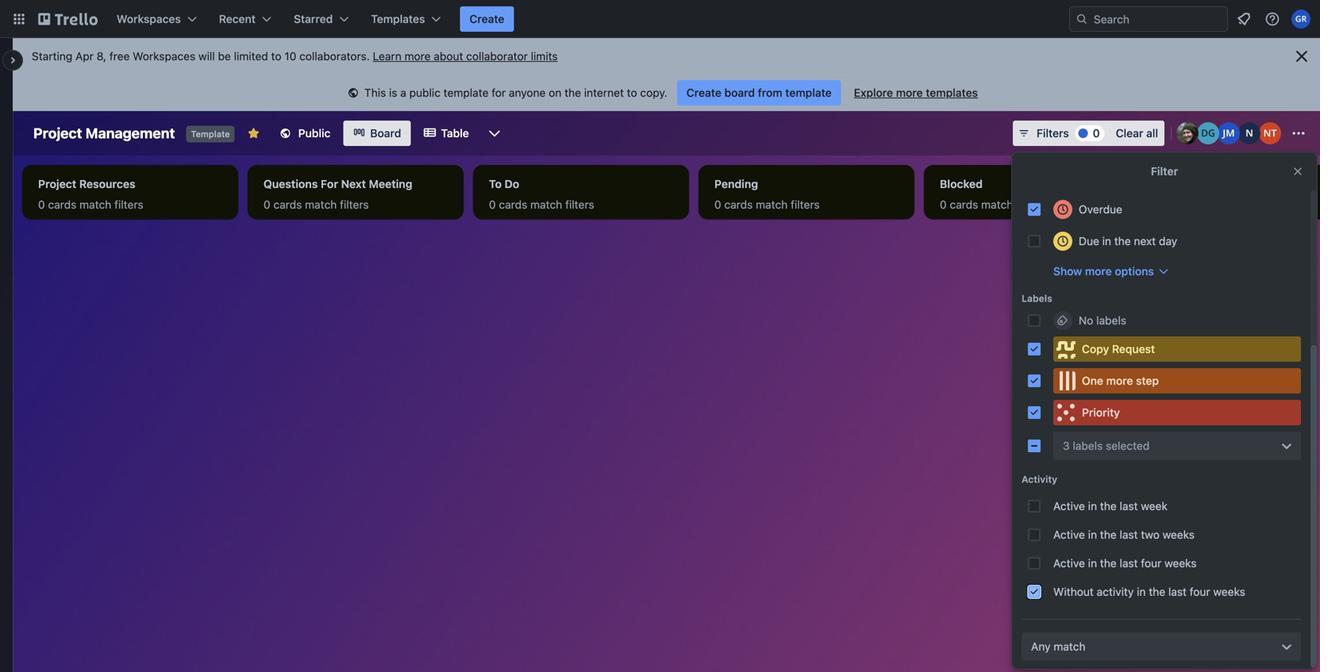 Task type: describe. For each thing, give the bounding box(es) containing it.
10
[[285, 50, 297, 63]]

create for create
[[470, 12, 505, 25]]

Pending text field
[[705, 172, 909, 197]]

board
[[370, 127, 401, 140]]

blocked 0 cards match filters
[[940, 178, 1046, 211]]

is
[[389, 86, 398, 99]]

search image
[[1076, 13, 1089, 25]]

1 template from the left
[[444, 86, 489, 99]]

pending 0 cards match filters
[[715, 178, 820, 211]]

show menu image
[[1291, 125, 1307, 141]]

blocked
[[940, 178, 983, 191]]

limited
[[234, 50, 268, 63]]

selected
[[1106, 440, 1150, 453]]

last for two
[[1120, 529, 1138, 542]]

active for active in the last four weeks
[[1054, 557, 1086, 570]]

open information menu image
[[1265, 11, 1281, 27]]

questions for next meeting 0 cards match filters
[[264, 178, 413, 211]]

without
[[1054, 586, 1094, 599]]

for
[[492, 86, 506, 99]]

public button
[[270, 121, 340, 146]]

labels
[[1022, 293, 1053, 304]]

templates
[[926, 86, 978, 99]]

Questions For Next Meeting text field
[[254, 172, 457, 197]]

cards inside to do 0 cards match filters
[[499, 198, 528, 211]]

1 vertical spatial four
[[1190, 586, 1211, 599]]

star or unstar board image
[[248, 127, 260, 140]]

more right learn
[[405, 50, 431, 63]]

nic (nicoletollefson1) image
[[1239, 122, 1261, 145]]

2 template from the left
[[786, 86, 832, 99]]

explore more templates link
[[845, 80, 988, 106]]

on
[[549, 86, 562, 99]]

a
[[401, 86, 407, 99]]

back to home image
[[38, 6, 98, 32]]

last for week
[[1120, 500, 1138, 513]]

the right on
[[565, 86, 581, 99]]

1 vertical spatial workspaces
[[133, 50, 196, 63]]

project for project management
[[33, 125, 82, 142]]

weeks for active in the last four weeks
[[1165, 557, 1197, 570]]

learn
[[373, 50, 402, 63]]

this is a public template for anyone on the internet to copy.
[[365, 86, 668, 99]]

due in the next day
[[1079, 235, 1178, 248]]

about
[[434, 50, 463, 63]]

active for active in the last week
[[1054, 500, 1086, 513]]

management
[[86, 125, 175, 142]]

cards inside pending 0 cards match filters
[[725, 198, 753, 211]]

no labels
[[1079, 314, 1127, 327]]

create button
[[460, 6, 514, 32]]

filters inside project resources 0 cards match filters
[[114, 198, 143, 211]]

filters inside pending 0 cards match filters
[[791, 198, 820, 211]]

priority
[[1082, 406, 1121, 419]]

filters inside "blocked 0 cards match filters"
[[1017, 198, 1046, 211]]

next
[[1134, 235, 1156, 248]]

pending
[[715, 178, 759, 191]]

0 inside pending 0 cards match filters
[[715, 198, 722, 211]]

board
[[725, 86, 755, 99]]

cards inside questions for next meeting 0 cards match filters
[[274, 198, 302, 211]]

copy
[[1082, 343, 1110, 356]]

match inside to do 0 cards match filters
[[531, 198, 563, 211]]

to do 0 cards match filters
[[489, 178, 595, 211]]

sm image
[[345, 86, 361, 102]]

copy request
[[1082, 343, 1156, 356]]

caity (caity) image
[[1177, 122, 1199, 145]]

create for create board from template
[[687, 86, 722, 99]]

close popover image
[[1292, 165, 1305, 178]]

match right any on the right
[[1054, 641, 1086, 654]]

Project Resources text field
[[29, 172, 232, 197]]

collaborators.
[[300, 50, 370, 63]]

match inside questions for next meeting 0 cards match filters
[[305, 198, 337, 211]]

collaborator
[[466, 50, 528, 63]]

starred
[[294, 12, 333, 25]]

project for project resources 0 cards match filters
[[38, 178, 76, 191]]

project management
[[33, 125, 175, 142]]

limits
[[531, 50, 558, 63]]

table
[[441, 127, 469, 140]]

starred button
[[284, 6, 358, 32]]

filters inside questions for next meeting 0 cards match filters
[[340, 198, 369, 211]]

in for active in the last four weeks
[[1089, 557, 1098, 570]]

workspaces button
[[107, 6, 206, 32]]

this
[[365, 86, 386, 99]]

board link
[[343, 121, 411, 146]]

Board name text field
[[25, 121, 183, 146]]

request
[[1113, 343, 1156, 356]]

no
[[1079, 314, 1094, 327]]

one more step
[[1082, 374, 1160, 388]]

do
[[505, 178, 520, 191]]

learn more about collaborator limits link
[[373, 50, 558, 63]]

any
[[1032, 641, 1051, 654]]

color: yellow, title: "copy request" element
[[1054, 337, 1302, 362]]

project resources 0 cards match filters
[[38, 178, 143, 211]]

cards inside project resources 0 cards match filters
[[48, 198, 76, 211]]

copy.
[[640, 86, 668, 99]]

internet
[[584, 86, 624, 99]]

any match
[[1032, 641, 1086, 654]]

3
[[1063, 440, 1070, 453]]

in for due in the next day
[[1103, 235, 1112, 248]]

last down active in the last four weeks
[[1169, 586, 1187, 599]]

due
[[1079, 235, 1100, 248]]

will
[[199, 50, 215, 63]]

match inside pending 0 cards match filters
[[756, 198, 788, 211]]

the for active in the last two weeks
[[1101, 529, 1117, 542]]

without activity in the last four weeks
[[1054, 586, 1246, 599]]



Task type: vqa. For each thing, say whether or not it's contained in the screenshot.
Terry Turtle (terryturtle) icon to the bottom
no



Task type: locate. For each thing, give the bounding box(es) containing it.
the
[[565, 86, 581, 99], [1115, 235, 1131, 248], [1101, 500, 1117, 513], [1101, 529, 1117, 542], [1101, 557, 1117, 570], [1149, 586, 1166, 599]]

0 inside project resources 0 cards match filters
[[38, 198, 45, 211]]

in right due
[[1103, 235, 1112, 248]]

in down active in the last week at the right bottom of page
[[1089, 529, 1098, 542]]

2 vertical spatial active
[[1054, 557, 1086, 570]]

two
[[1141, 529, 1160, 542]]

last down active in the last two weeks
[[1120, 557, 1138, 570]]

0 inside "blocked 0 cards match filters"
[[940, 198, 947, 211]]

0 vertical spatial four
[[1141, 557, 1162, 570]]

more
[[405, 50, 431, 63], [896, 86, 923, 99], [1086, 265, 1112, 278], [1107, 374, 1134, 388]]

labels for no
[[1097, 314, 1127, 327]]

questions
[[264, 178, 318, 191]]

1 horizontal spatial create
[[687, 86, 722, 99]]

show more options button
[[1054, 264, 1170, 280]]

0 inside to do 0 cards match filters
[[489, 198, 496, 211]]

create left board
[[687, 86, 722, 99]]

create board from template link
[[677, 80, 842, 106]]

one
[[1082, 374, 1104, 388]]

active in the last four weeks
[[1054, 557, 1197, 570]]

for
[[321, 178, 338, 191]]

customize views image
[[487, 125, 503, 141]]

0 horizontal spatial four
[[1141, 557, 1162, 570]]

cards down questions
[[274, 198, 302, 211]]

templates button
[[362, 6, 451, 32]]

1 horizontal spatial to
[[627, 86, 637, 99]]

0 vertical spatial active
[[1054, 500, 1086, 513]]

1 vertical spatial labels
[[1073, 440, 1103, 453]]

more inside button
[[1086, 265, 1112, 278]]

match
[[79, 198, 111, 211], [305, 198, 337, 211], [531, 198, 563, 211], [756, 198, 788, 211], [982, 198, 1014, 211], [1054, 641, 1086, 654]]

labels right no
[[1097, 314, 1127, 327]]

active down 'activity'
[[1054, 500, 1086, 513]]

0 horizontal spatial template
[[444, 86, 489, 99]]

nicole tang (nicoletang31) image
[[1260, 122, 1282, 145]]

from
[[758, 86, 783, 99]]

filters down to do text box
[[566, 198, 595, 211]]

the down active in the last week at the right bottom of page
[[1101, 529, 1117, 542]]

create up collaborator in the left top of the page
[[470, 12, 505, 25]]

project inside project resources 0 cards match filters
[[38, 178, 76, 191]]

the right activity
[[1149, 586, 1166, 599]]

project up project resources 0 cards match filters
[[33, 125, 82, 142]]

0 horizontal spatial create
[[470, 12, 505, 25]]

project
[[33, 125, 82, 142], [38, 178, 76, 191]]

in for active in the last two weeks
[[1089, 529, 1098, 542]]

3 cards from the left
[[499, 198, 528, 211]]

0 inside questions for next meeting 0 cards match filters
[[264, 198, 271, 211]]

starting apr 8, free workspaces will be limited to 10 collaborators. learn more about collaborator limits
[[32, 50, 558, 63]]

template
[[444, 86, 489, 99], [786, 86, 832, 99]]

0 vertical spatial labels
[[1097, 314, 1127, 327]]

to left 10
[[271, 50, 282, 63]]

template right from
[[786, 86, 832, 99]]

workspaces inside popup button
[[117, 12, 181, 25]]

show more options
[[1054, 265, 1155, 278]]

To Do text field
[[480, 172, 683, 197]]

more right one
[[1107, 374, 1134, 388]]

filter
[[1151, 165, 1179, 178]]

anyone
[[509, 86, 546, 99]]

4 cards from the left
[[725, 198, 753, 211]]

2 vertical spatial weeks
[[1214, 586, 1246, 599]]

explore
[[854, 86, 894, 99]]

in up "without"
[[1089, 557, 1098, 570]]

2 filters from the left
[[340, 198, 369, 211]]

active down active in the last week at the right bottom of page
[[1054, 529, 1086, 542]]

labels
[[1097, 314, 1127, 327], [1073, 440, 1103, 453]]

last left two
[[1120, 529, 1138, 542]]

1 vertical spatial to
[[627, 86, 637, 99]]

the for active in the last week
[[1101, 500, 1117, 513]]

1 filters from the left
[[114, 198, 143, 211]]

1 active from the top
[[1054, 500, 1086, 513]]

1 horizontal spatial template
[[786, 86, 832, 99]]

template
[[191, 129, 230, 139]]

active up "without"
[[1054, 557, 1086, 570]]

cards inside "blocked 0 cards match filters"
[[950, 198, 979, 211]]

next
[[341, 178, 366, 191]]

create
[[470, 12, 505, 25], [687, 86, 722, 99]]

1 vertical spatial create
[[687, 86, 722, 99]]

recent button
[[210, 6, 281, 32]]

starting
[[32, 50, 72, 63]]

workspaces
[[117, 12, 181, 25], [133, 50, 196, 63]]

more right show
[[1086, 265, 1112, 278]]

1 vertical spatial weeks
[[1165, 557, 1197, 570]]

cards
[[48, 198, 76, 211], [274, 198, 302, 211], [499, 198, 528, 211], [725, 198, 753, 211], [950, 198, 979, 211]]

0 vertical spatial to
[[271, 50, 282, 63]]

match inside project resources 0 cards match filters
[[79, 198, 111, 211]]

last left week on the bottom
[[1120, 500, 1138, 513]]

filters down pending text box
[[791, 198, 820, 211]]

activity
[[1097, 586, 1134, 599]]

0 vertical spatial project
[[33, 125, 82, 142]]

0 vertical spatial workspaces
[[117, 12, 181, 25]]

match down resources
[[79, 198, 111, 211]]

last for four
[[1120, 557, 1138, 570]]

project left resources
[[38, 178, 76, 191]]

the for active in the last four weeks
[[1101, 557, 1117, 570]]

active in the last week
[[1054, 500, 1168, 513]]

to
[[489, 178, 502, 191]]

step
[[1137, 374, 1160, 388]]

show
[[1054, 265, 1083, 278]]

activity
[[1022, 474, 1058, 485]]

create inside create button
[[470, 12, 505, 25]]

8,
[[97, 50, 106, 63]]

explore more templates
[[854, 86, 978, 99]]

template left for
[[444, 86, 489, 99]]

workspaces up free
[[117, 12, 181, 25]]

color: orange, title: "one more step" element
[[1054, 369, 1302, 394]]

1 cards from the left
[[48, 198, 76, 211]]

1 vertical spatial active
[[1054, 529, 1086, 542]]

last
[[1120, 500, 1138, 513], [1120, 529, 1138, 542], [1120, 557, 1138, 570], [1169, 586, 1187, 599]]

3 filters from the left
[[566, 198, 595, 211]]

meeting
[[369, 178, 413, 191]]

create board from template
[[687, 86, 832, 99]]

cards down blocked
[[950, 198, 979, 211]]

Blocked text field
[[931, 172, 1134, 197]]

in for active in the last week
[[1089, 500, 1098, 513]]

color: red, title: "priority" element
[[1054, 400, 1302, 426]]

create inside create board from template link
[[687, 86, 722, 99]]

Search field
[[1089, 7, 1228, 31]]

devan goldstein (devangoldstein2) image
[[1198, 122, 1220, 145]]

filters inside to do 0 cards match filters
[[566, 198, 595, 211]]

resources
[[79, 178, 135, 191]]

0
[[1093, 127, 1100, 140], [38, 198, 45, 211], [264, 198, 271, 211], [489, 198, 496, 211], [715, 198, 722, 211], [940, 198, 947, 211]]

templates
[[371, 12, 425, 25]]

match down blocked 'text field'
[[982, 198, 1014, 211]]

all
[[1147, 127, 1159, 140]]

in
[[1103, 235, 1112, 248], [1089, 500, 1098, 513], [1089, 529, 1098, 542], [1089, 557, 1098, 570], [1137, 586, 1146, 599]]

0 vertical spatial create
[[470, 12, 505, 25]]

cards down do
[[499, 198, 528, 211]]

weeks for active in the last two weeks
[[1163, 529, 1195, 542]]

filters down blocked 'text field'
[[1017, 198, 1046, 211]]

filters down project resources text field
[[114, 198, 143, 211]]

clear all button
[[1110, 121, 1165, 146]]

5 cards from the left
[[950, 198, 979, 211]]

week
[[1141, 500, 1168, 513]]

labels right the 3
[[1073, 440, 1103, 453]]

filters down questions for next meeting text field
[[340, 198, 369, 211]]

cards down pending
[[725, 198, 753, 211]]

workspaces down workspaces popup button
[[133, 50, 196, 63]]

greg robinson (gregrobinson96) image
[[1292, 10, 1311, 29]]

clear
[[1116, 127, 1144, 140]]

clear all
[[1116, 127, 1159, 140]]

to left the copy.
[[627, 86, 637, 99]]

3 labels selected
[[1063, 440, 1150, 453]]

match inside "blocked 0 cards match filters"
[[982, 198, 1014, 211]]

1 horizontal spatial four
[[1190, 586, 1211, 599]]

recent
[[219, 12, 256, 25]]

options
[[1115, 265, 1155, 278]]

cards down project resources text field
[[48, 198, 76, 211]]

filters
[[1037, 127, 1070, 140]]

active in the last two weeks
[[1054, 529, 1195, 542]]

table link
[[414, 121, 479, 146]]

the up activity
[[1101, 557, 1117, 570]]

apr
[[75, 50, 94, 63]]

more right explore
[[896, 86, 923, 99]]

in up active in the last two weeks
[[1089, 500, 1098, 513]]

2 active from the top
[[1054, 529, 1086, 542]]

2 cards from the left
[[274, 198, 302, 211]]

jordan mirchev (jordan_mirchev) image
[[1218, 122, 1241, 145]]

four
[[1141, 557, 1162, 570], [1190, 586, 1211, 599]]

free
[[109, 50, 130, 63]]

the for due in the next day
[[1115, 235, 1131, 248]]

overdue
[[1079, 203, 1123, 216]]

more for one
[[1107, 374, 1134, 388]]

filters
[[114, 198, 143, 211], [340, 198, 369, 211], [566, 198, 595, 211], [791, 198, 820, 211], [1017, 198, 1046, 211]]

0 notifications image
[[1235, 10, 1254, 29]]

4 filters from the left
[[791, 198, 820, 211]]

the left next
[[1115, 235, 1131, 248]]

more for explore
[[896, 86, 923, 99]]

1 vertical spatial project
[[38, 178, 76, 191]]

the up active in the last two weeks
[[1101, 500, 1117, 513]]

be
[[218, 50, 231, 63]]

match down for
[[305, 198, 337, 211]]

3 active from the top
[[1054, 557, 1086, 570]]

labels for 3
[[1073, 440, 1103, 453]]

in right activity
[[1137, 586, 1146, 599]]

day
[[1159, 235, 1178, 248]]

match down pending text box
[[756, 198, 788, 211]]

0 horizontal spatial to
[[271, 50, 282, 63]]

more for show
[[1086, 265, 1112, 278]]

public
[[410, 86, 441, 99]]

to
[[271, 50, 282, 63], [627, 86, 637, 99]]

active for active in the last two weeks
[[1054, 529, 1086, 542]]

primary element
[[0, 0, 1321, 38]]

match down to do text box
[[531, 198, 563, 211]]

project inside "board name" text field
[[33, 125, 82, 142]]

5 filters from the left
[[1017, 198, 1046, 211]]

public
[[298, 127, 331, 140]]

0 vertical spatial weeks
[[1163, 529, 1195, 542]]



